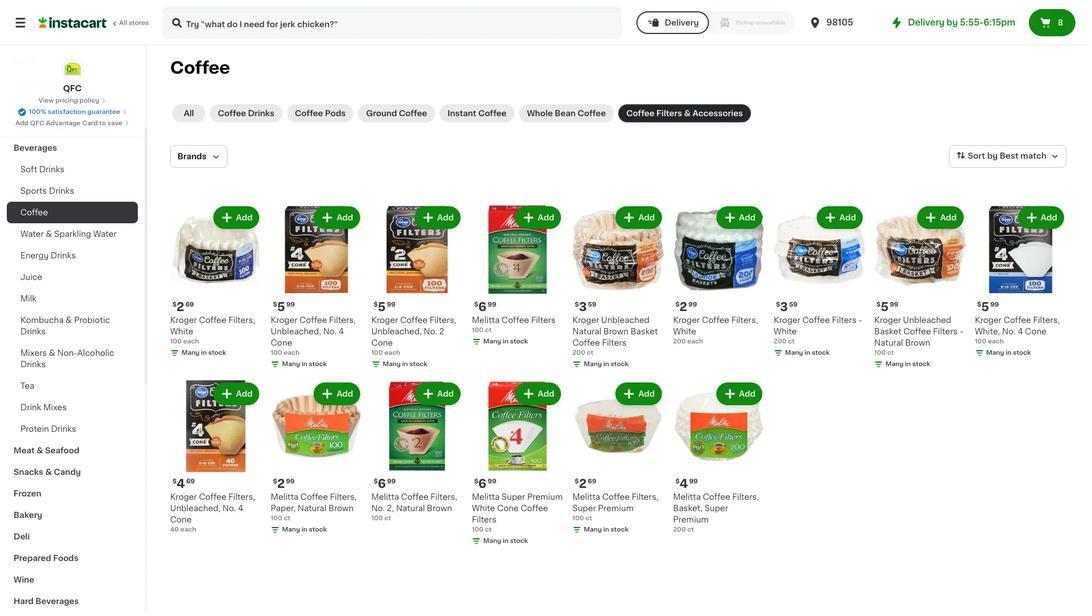 Task type: vqa. For each thing, say whether or not it's contained in the screenshot.


Task type: locate. For each thing, give the bounding box(es) containing it.
coffee inside kroger unbleached basket coffee filters - natural brown 100 ct
[[904, 328, 931, 336]]

melitta for paper,
[[271, 493, 298, 501]]

0 horizontal spatial water
[[20, 230, 44, 238]]

$ 5 99 for kroger coffee filters, white, no. 4 cone
[[977, 301, 999, 313]]

add button for kroger coffee filters, white 100 each
[[214, 208, 258, 228]]

filters, inside kroger coffee filters, white, no. 4 cone 100 each
[[1033, 317, 1060, 325]]

2 for 100
[[579, 478, 587, 490]]

4 inside kroger coffee filters, unbleached, no. 4 cone 40 each
[[238, 505, 243, 513]]

white
[[170, 328, 193, 336], [774, 328, 797, 336], [673, 328, 696, 336], [472, 505, 495, 513]]

5 up kroger coffee filters, unbleached, no. 4 cone 100 each
[[277, 301, 285, 313]]

1 vertical spatial -
[[960, 328, 963, 336]]

6 for melitta coffee filters
[[478, 301, 487, 313]]

3 up kroger coffee filters - white 200 ct
[[780, 301, 788, 313]]

no. for kroger coffee filters, unbleached, no. 2 cone
[[424, 328, 437, 336]]

sports drinks link
[[7, 180, 138, 202]]

water up energy
[[20, 230, 44, 238]]

$ 3 59 for kroger coffee filters - white
[[776, 301, 798, 313]]

pricing
[[55, 98, 78, 104]]

99 for melitta coffee filters, paper, natural brown
[[286, 479, 295, 485]]

coffee inside kroger unbleached natural brown basket coffee filters 200 ct
[[572, 339, 600, 347]]

drink
[[20, 404, 41, 412]]

0 horizontal spatial super
[[502, 493, 525, 501]]

$ 5 99 up kroger unbleached basket coffee filters - natural brown 100 ct on the bottom right
[[877, 301, 898, 313]]

dairy & eggs
[[14, 123, 67, 130]]

premium inside melitta coffee filters, basket, super premium 200 ct
[[673, 516, 709, 524]]

many in stock down melitta coffee filters, paper, natural brown 100 ct
[[282, 527, 327, 533]]

$ 2 99 for melitta coffee filters, paper, natural brown
[[273, 478, 295, 490]]

soft
[[20, 166, 37, 174]]

5 for kroger coffee filters, unbleached, no. 2 cone
[[378, 301, 386, 313]]

69 for melitta coffee filters, super premium
[[588, 479, 596, 485]]

melitta inside the melitta coffee filters 100 ct
[[472, 317, 500, 325]]

$ 2 99 up kroger coffee filters, white 200 each
[[675, 301, 697, 313]]

ct inside melitta super premium white cone coffee filters 100 ct
[[485, 527, 492, 533]]

many for melitta super premium white cone coffee filters
[[483, 538, 501, 544]]

prepared foods link
[[7, 548, 138, 569]]

energy
[[20, 252, 49, 260]]

stores
[[129, 20, 149, 26]]

5 for kroger coffee filters, white, no. 4 cone
[[981, 301, 989, 313]]

frozen link
[[7, 483, 138, 505]]

5 for kroger unbleached basket coffee filters - natural brown
[[881, 301, 889, 313]]

white inside kroger coffee filters - white 200 ct
[[774, 328, 797, 336]]

delivery by 5:55-6:15pm
[[908, 18, 1015, 27]]

white for 100
[[170, 328, 193, 336]]

white inside kroger coffee filters, white 200 each
[[673, 328, 696, 336]]

1 horizontal spatial by
[[987, 152, 998, 160]]

all
[[119, 20, 127, 26], [184, 109, 194, 117]]

unbleached
[[601, 317, 650, 325], [903, 317, 951, 325]]

cone inside kroger coffee filters, unbleached, no. 4 cone 40 each
[[170, 516, 192, 524]]

cone inside kroger coffee filters, unbleached, no. 4 cone 100 each
[[271, 339, 292, 347]]

kombucha & probiotic drinks
[[20, 317, 110, 336]]

4 inside kroger coffee filters, unbleached, no. 4 cone 100 each
[[339, 328, 344, 336]]

99 for melitta super premium white cone coffee filters
[[488, 479, 496, 485]]

water
[[20, 230, 44, 238], [93, 230, 117, 238]]

prepared
[[14, 555, 51, 563]]

0 vertical spatial all
[[119, 20, 127, 26]]

in for melitta coffee filters, super premium
[[603, 527, 609, 533]]

stock down kroger coffee filters, white 100 each
[[208, 350, 226, 356]]

no. inside kroger coffee filters, unbleached, no. 2 cone 100 each
[[424, 328, 437, 336]]

many in stock
[[483, 339, 528, 345], [182, 350, 226, 356], [785, 350, 830, 356], [986, 350, 1031, 356], [282, 361, 327, 368], [584, 361, 629, 368], [886, 361, 930, 368], [383, 362, 427, 368], [282, 527, 327, 533], [584, 527, 629, 533], [483, 538, 528, 544]]

$ 4 99
[[675, 478, 698, 490]]

many for melitta coffee filters, super premium
[[584, 527, 602, 533]]

2 horizontal spatial super
[[705, 505, 728, 513]]

in for kroger unbleached basket coffee filters - natural brown
[[905, 361, 911, 368]]

filters, for kroger coffee filters, unbleached, no. 4 cone 100 each
[[329, 317, 356, 325]]

kroger inside kroger coffee filters, unbleached, no. 4 cone 100 each
[[271, 317, 297, 325]]

3 for kroger unbleached natural brown basket coffee filters
[[579, 301, 587, 313]]

59 up kroger unbleached natural brown basket coffee filters 200 ct
[[588, 302, 596, 308]]

filters, for kroger coffee filters, white 200 each
[[731, 317, 758, 325]]

kroger inside kroger coffee filters - white 200 ct
[[774, 317, 800, 325]]

many down kroger coffee filters - white 200 ct
[[785, 350, 803, 356]]

1 horizontal spatial basket
[[874, 328, 902, 336]]

white inside melitta super premium white cone coffee filters 100 ct
[[472, 505, 495, 513]]

5 up kroger unbleached basket coffee filters - natural brown 100 ct on the bottom right
[[881, 301, 889, 313]]

$ 2 69
[[172, 301, 194, 313], [575, 478, 596, 490]]

0 horizontal spatial -
[[859, 317, 862, 325]]

$ for kroger coffee filters, white 100 each
[[172, 302, 177, 308]]

& right meat
[[37, 447, 43, 455]]

& for candy
[[45, 469, 52, 476]]

coffee inside kroger coffee filters, white, no. 4 cone 100 each
[[1004, 317, 1031, 325]]

0 vertical spatial $ 2 99
[[675, 301, 697, 313]]

1 5 from the left
[[277, 301, 285, 313]]

99 up the melitta coffee filters 100 ct
[[488, 302, 496, 308]]

1 $ 3 59 from the left
[[575, 301, 596, 313]]

bakery
[[14, 512, 42, 520]]

$ up kroger coffee filters, unbleached, no. 2 cone 100 each
[[374, 302, 378, 308]]

6 up "melitta coffee filters, no. 2, natural brown 100 ct"
[[378, 478, 386, 490]]

$ 2 99
[[675, 301, 697, 313], [273, 478, 295, 490]]

drinks
[[248, 109, 274, 117], [39, 166, 64, 174], [49, 187, 74, 195], [51, 252, 76, 260], [20, 328, 46, 336], [20, 361, 46, 369], [51, 425, 76, 433]]

$ 2 99 for kroger coffee filters, white
[[675, 301, 697, 313]]

filters, inside kroger coffee filters, white 100 each
[[228, 317, 255, 325]]

2 horizontal spatial unbleached,
[[371, 328, 422, 336]]

99 up kroger coffee filters, unbleached, no. 4 cone 100 each
[[286, 302, 295, 308]]

$ 5 99 up kroger coffee filters, unbleached, no. 2 cone 100 each
[[374, 301, 395, 313]]

many down kroger unbleached natural brown basket coffee filters 200 ct
[[584, 361, 602, 368]]

produce link
[[7, 94, 138, 116]]

melitta coffee filters, basket, super premium 200 ct
[[673, 493, 759, 533]]

99 up 'basket,'
[[689, 479, 698, 485]]

filters, for melitta coffee filters, basket, super premium 200 ct
[[732, 493, 759, 501]]

deli
[[14, 533, 30, 541]]

$ for kroger coffee filters, unbleached, no. 2 cone 100 each
[[374, 302, 378, 308]]

1 horizontal spatial premium
[[598, 505, 634, 513]]

0 vertical spatial by
[[947, 18, 958, 27]]

soft drinks link
[[7, 159, 138, 180]]

0 horizontal spatial $ 2 99
[[273, 478, 295, 490]]

stock down melitta super premium white cone coffee filters 100 ct
[[510, 538, 528, 544]]

99 for kroger coffee filters, white, no. 4 cone
[[990, 302, 999, 308]]

water right sparkling at the top
[[93, 230, 117, 238]]

by left 5:55-
[[947, 18, 958, 27]]

unbleached, for kroger coffee filters, unbleached, no. 4 cone
[[271, 328, 321, 336]]

$ 2 69 up kroger coffee filters, white 100 each
[[172, 301, 194, 313]]

1 59 from the left
[[588, 302, 596, 308]]

0 horizontal spatial 59
[[588, 302, 596, 308]]

1 horizontal spatial 59
[[789, 302, 798, 308]]

0 horizontal spatial qfc
[[30, 120, 44, 126]]

59
[[588, 302, 596, 308], [789, 302, 798, 308]]

1 vertical spatial premium
[[598, 505, 634, 513]]

0 horizontal spatial all
[[119, 20, 127, 26]]

coffee inside kroger coffee filters, unbleached, no. 2 cone 100 each
[[400, 317, 428, 325]]

0 vertical spatial -
[[859, 317, 862, 325]]

1 vertical spatial all
[[184, 109, 194, 117]]

2 basket from the left
[[874, 328, 902, 336]]

in down kroger coffee filters, white, no. 4 cone 100 each
[[1006, 350, 1011, 356]]

filters, inside kroger coffee filters, unbleached, no. 4 cone 100 each
[[329, 317, 356, 325]]

many in stock down melitta coffee filters, super premium 100 ct
[[584, 527, 629, 533]]

ct
[[485, 327, 492, 334], [788, 339, 795, 345], [587, 350, 593, 356], [887, 350, 894, 356], [284, 515, 290, 522], [586, 515, 592, 522], [384, 515, 391, 522], [485, 527, 492, 533], [687, 527, 694, 533]]

many for kroger unbleached natural brown basket coffee filters
[[584, 361, 602, 368]]

4 $ 5 99 from the left
[[977, 301, 999, 313]]

3 5 from the left
[[378, 301, 386, 313]]

cone inside kroger coffee filters, white, no. 4 cone 100 each
[[1025, 328, 1047, 336]]

$ up paper,
[[273, 479, 277, 485]]

by right sort
[[987, 152, 998, 160]]

each inside kroger coffee filters, unbleached, no. 4 cone 100 each
[[284, 350, 300, 356]]

many in stock for melitta coffee filters, super premium
[[584, 527, 629, 533]]

&
[[684, 109, 691, 117], [38, 123, 44, 130], [46, 230, 52, 238], [66, 317, 72, 324], [49, 349, 55, 357], [37, 447, 43, 455], [45, 469, 52, 476]]

dairy
[[14, 123, 36, 130]]

ct inside kroger unbleached basket coffee filters - natural brown 100 ct
[[887, 350, 894, 356]]

stock for kroger coffee filters, unbleached, no. 2 cone
[[409, 362, 427, 368]]

kroger inside kroger coffee filters, white, no. 4 cone 100 each
[[975, 317, 1002, 325]]

many in stock down kroger coffee filters, unbleached, no. 2 cone 100 each
[[383, 362, 427, 368]]

in for kroger unbleached natural brown basket coffee filters
[[603, 361, 609, 368]]

coffee inside melitta coffee filters, basket, super premium 200 ct
[[703, 493, 730, 501]]

tea
[[20, 382, 34, 390]]

filters, inside melitta coffee filters, basket, super premium 200 ct
[[732, 493, 759, 501]]

drinks for soft drinks
[[39, 166, 64, 174]]

many down the melitta coffee filters 100 ct
[[483, 339, 501, 345]]

view pricing policy link
[[39, 96, 106, 106]]

1 horizontal spatial $ 3 59
[[776, 301, 798, 313]]

no. inside kroger coffee filters, unbleached, no. 4 cone 40 each
[[223, 505, 236, 513]]

unbleached, inside kroger coffee filters, unbleached, no. 4 cone 100 each
[[271, 328, 321, 336]]

many for melitta coffee filters, paper, natural brown
[[282, 527, 300, 533]]

1 3 from the left
[[579, 301, 587, 313]]

0 vertical spatial premium
[[527, 493, 563, 501]]

- inside kroger coffee filters - white 200 ct
[[859, 317, 862, 325]]

many down melitta super premium white cone coffee filters 100 ct
[[483, 538, 501, 544]]

$ up 40
[[172, 479, 177, 485]]

1 vertical spatial qfc
[[30, 120, 44, 126]]

beverages down wine link
[[35, 598, 79, 606]]

$ 5 99 up white,
[[977, 301, 999, 313]]

kombucha & probiotic drinks link
[[7, 310, 138, 343]]

2 $ 5 99 from the left
[[877, 301, 898, 313]]

many down kroger coffee filters, white 100 each
[[182, 350, 199, 356]]

& left candy at the left of the page
[[45, 469, 52, 476]]

no. inside kroger coffee filters, white, no. 4 cone 100 each
[[1002, 328, 1016, 336]]

2 3 from the left
[[780, 301, 788, 313]]

many in stock down kroger coffee filters, white, no. 4 cone 100 each
[[986, 350, 1031, 356]]

3 $ 5 99 from the left
[[374, 301, 395, 313]]

stock down kroger coffee filters, unbleached, no. 4 cone 100 each
[[309, 361, 327, 368]]

qfc logo image
[[62, 59, 83, 81]]

each inside kroger coffee filters, unbleached, no. 4 cone 40 each
[[180, 527, 196, 533]]

6 up melitta super premium white cone coffee filters 100 ct
[[478, 478, 487, 490]]

all up brands
[[184, 109, 194, 117]]

kroger coffee filters, unbleached, no. 4 cone 100 each
[[271, 317, 356, 356]]

1 vertical spatial by
[[987, 152, 998, 160]]

stock down melitta coffee filters, super premium 100 ct
[[611, 527, 629, 533]]

kroger for kroger unbleached basket coffee filters - natural brown
[[874, 317, 901, 325]]

probiotic
[[74, 317, 110, 324]]

1 $ 5 99 from the left
[[273, 301, 295, 313]]

add button for kroger unbleached basket coffee filters - natural brown 100 ct
[[919, 208, 962, 228]]

stock down melitta coffee filters, paper, natural brown 100 ct
[[309, 527, 327, 533]]

many down melitta coffee filters, super premium 100 ct
[[584, 527, 602, 533]]

cone for kroger coffee filters, unbleached, no. 2 cone
[[371, 339, 393, 347]]

sports drinks
[[20, 187, 74, 195]]

in down kroger coffee filters - white 200 ct
[[804, 350, 810, 356]]

eggs
[[46, 123, 67, 130]]

$ 3 59 up kroger coffee filters - white 200 ct
[[776, 301, 798, 313]]

$ up kroger coffee filters, white 100 each
[[172, 302, 177, 308]]

melitta inside "melitta coffee filters, no. 2, natural brown 100 ct"
[[371, 493, 399, 501]]

in down kroger coffee filters, white 100 each
[[201, 350, 207, 356]]

59 up kroger coffee filters - white 200 ct
[[789, 302, 798, 308]]

brands
[[178, 153, 206, 161]]

delivery
[[908, 18, 945, 27], [665, 19, 699, 27]]

filters, for melitta coffee filters, super premium 100 ct
[[632, 493, 658, 501]]

1 vertical spatial $ 2 99
[[273, 478, 295, 490]]

stock for melitta coffee filters
[[510, 339, 528, 345]]

2 $ 3 59 from the left
[[776, 301, 798, 313]]

0 vertical spatial qfc
[[63, 85, 82, 92]]

99 inside $ 4 99
[[689, 479, 698, 485]]

many in stock down kroger unbleached natural brown basket coffee filters 200 ct
[[584, 361, 629, 368]]

beverages down the dairy & eggs at the left of page
[[14, 144, 57, 152]]

unbleached,
[[271, 328, 321, 336], [371, 328, 422, 336], [170, 505, 221, 513]]

200 inside kroger coffee filters - white 200 ct
[[774, 339, 786, 345]]

filters, inside melitta coffee filters, super premium 100 ct
[[632, 493, 658, 501]]

in for melitta coffee filters
[[503, 339, 509, 345]]

0 horizontal spatial basket
[[631, 328, 658, 336]]

many down kroger coffee filters, unbleached, no. 4 cone 100 each
[[282, 361, 300, 368]]

many in stock down kroger coffee filters, unbleached, no. 4 cone 100 each
[[282, 361, 327, 368]]

in down kroger unbleached basket coffee filters - natural brown 100 ct on the bottom right
[[905, 361, 911, 368]]

soft drinks
[[20, 166, 64, 174]]

in down melitta super premium white cone coffee filters 100 ct
[[503, 538, 509, 544]]

5 up white,
[[981, 301, 989, 313]]

in down kroger coffee filters, unbleached, no. 4 cone 100 each
[[302, 361, 307, 368]]

6
[[478, 301, 487, 313], [478, 478, 487, 490], [378, 478, 386, 490]]

best
[[1000, 152, 1018, 160]]

& inside 'link'
[[38, 123, 44, 130]]

1 horizontal spatial all
[[184, 109, 194, 117]]

delivery inside button
[[665, 19, 699, 27]]

add qfc advantage card to save
[[15, 120, 122, 126]]

kroger inside kroger coffee filters, unbleached, no. 2 cone 100 each
[[371, 317, 398, 325]]

2 horizontal spatial premium
[[673, 516, 709, 524]]

0 horizontal spatial by
[[947, 18, 958, 27]]

4 5 from the left
[[981, 301, 989, 313]]

0 vertical spatial beverages
[[14, 144, 57, 152]]

99 for melitta coffee filters
[[488, 302, 496, 308]]

2 unbleached from the left
[[903, 317, 951, 325]]

2 inside kroger coffee filters, unbleached, no. 2 cone 100 each
[[439, 328, 444, 336]]

1 basket from the left
[[631, 328, 658, 336]]

many down kroger unbleached basket coffee filters - natural brown 100 ct on the bottom right
[[886, 361, 904, 368]]

mixers
[[20, 349, 47, 357]]

unbleached inside kroger unbleached basket coffee filters - natural brown 100 ct
[[903, 317, 951, 325]]

qfc down 100%
[[30, 120, 44, 126]]

sort
[[968, 152, 985, 160]]

$ 5 99 up kroger coffee filters, unbleached, no. 4 cone 100 each
[[273, 301, 295, 313]]

1 horizontal spatial unbleached,
[[271, 328, 321, 336]]

stock for kroger coffee filters, white
[[208, 350, 226, 356]]

0 horizontal spatial 3
[[579, 301, 587, 313]]

protein drinks
[[20, 425, 76, 433]]

$
[[172, 302, 177, 308], [273, 302, 277, 308], [474, 302, 478, 308], [575, 302, 579, 308], [776, 302, 780, 308], [877, 302, 881, 308], [374, 302, 378, 308], [675, 302, 680, 308], [977, 302, 981, 308], [172, 479, 177, 485], [273, 479, 277, 485], [474, 479, 478, 485], [575, 479, 579, 485], [374, 479, 378, 485], [675, 479, 680, 485]]

basket,
[[673, 505, 703, 513]]

kroger unbleached natural brown basket coffee filters 200 ct
[[572, 317, 658, 356]]

natural inside kroger unbleached basket coffee filters - natural brown 100 ct
[[874, 339, 903, 347]]

many in stock for kroger coffee filters, white
[[182, 350, 226, 356]]

add button for kroger coffee filters - white 200 ct
[[818, 208, 862, 228]]

100% satisfaction guarantee button
[[18, 106, 127, 117]]

stock down kroger coffee filters, unbleached, no. 2 cone 100 each
[[409, 362, 427, 368]]

$ up "melitta coffee filters, no. 2, natural brown 100 ct"
[[374, 479, 378, 485]]

1 horizontal spatial super
[[572, 505, 596, 513]]

filters, inside kroger coffee filters, unbleached, no. 4 cone 40 each
[[228, 493, 255, 501]]

& up the energy drinks
[[46, 230, 52, 238]]

1 horizontal spatial delivery
[[908, 18, 945, 27]]

4 for kroger coffee filters, unbleached, no. 4 cone 40 each
[[238, 505, 243, 513]]

add button for melitta coffee filters, super premium 100 ct
[[617, 384, 661, 405]]

99 for melitta coffee filters, no. 2, natural brown
[[387, 479, 396, 485]]

59 for coffee
[[789, 302, 798, 308]]

Search field
[[163, 8, 620, 37]]

1 horizontal spatial qfc
[[63, 85, 82, 92]]

brown inside melitta coffee filters, paper, natural brown 100 ct
[[328, 505, 354, 513]]

99 up white,
[[990, 302, 999, 308]]

qfc inside qfc link
[[63, 85, 82, 92]]

unbleached, for kroger coffee filters, unbleached, no. 2 cone
[[371, 328, 422, 336]]

$ 3 59 up kroger unbleached natural brown basket coffee filters 200 ct
[[575, 301, 596, 313]]

99 up 2,
[[387, 479, 396, 485]]

unbleached, inside kroger coffee filters, unbleached, no. 4 cone 40 each
[[170, 505, 221, 513]]

1 horizontal spatial 3
[[780, 301, 788, 313]]

2 vertical spatial premium
[[673, 516, 709, 524]]

None search field
[[162, 7, 622, 39]]

brands button
[[170, 145, 227, 168]]

$ 2 69 for kroger coffee filters, white
[[172, 301, 194, 313]]

& inside kombucha & probiotic drinks
[[66, 317, 72, 324]]

kroger inside kroger unbleached basket coffee filters - natural brown 100 ct
[[874, 317, 901, 325]]

$ up melitta coffee filters, super premium 100 ct
[[575, 479, 579, 485]]

ground coffee
[[366, 109, 427, 117]]

1 horizontal spatial $ 2 99
[[675, 301, 697, 313]]

each for kroger coffee filters, white, no. 4 cone 100 each
[[988, 339, 1004, 345]]

$ 2 69 up melitta coffee filters, super premium 100 ct
[[575, 478, 596, 490]]

$ up kroger unbleached basket coffee filters - natural brown 100 ct on the bottom right
[[877, 302, 881, 308]]

2 59 from the left
[[789, 302, 798, 308]]

200 inside kroger coffee filters, white 200 each
[[673, 339, 686, 345]]

$ 2 99 up paper,
[[273, 478, 295, 490]]

kroger coffee filters, unbleached, no. 2 cone 100 each
[[371, 317, 456, 356]]

bakery link
[[7, 505, 138, 526]]

coffee inside "link"
[[20, 209, 48, 217]]

5 up kroger coffee filters, unbleached, no. 2 cone 100 each
[[378, 301, 386, 313]]

$ 5 99
[[273, 301, 295, 313], [877, 301, 898, 313], [374, 301, 395, 313], [977, 301, 999, 313]]

0 horizontal spatial $ 3 59
[[575, 301, 596, 313]]

$ up kroger coffee filters - white 200 ct
[[776, 302, 780, 308]]

2 5 from the left
[[881, 301, 889, 313]]

by inside field
[[987, 152, 998, 160]]

melitta inside melitta coffee filters, super premium 100 ct
[[572, 493, 600, 501]]

super
[[502, 493, 525, 501], [572, 505, 596, 513], [705, 505, 728, 513]]

filters, inside "melitta coffee filters, no. 2, natural brown 100 ct"
[[431, 493, 457, 501]]

1 vertical spatial $ 2 69
[[575, 478, 596, 490]]

ground coffee link
[[358, 104, 435, 123]]

99 up kroger coffee filters, white 200 each
[[688, 302, 697, 308]]

99 up melitta super premium white cone coffee filters 100 ct
[[488, 479, 496, 485]]

coffee inside kroger coffee filters, unbleached, no. 4 cone 100 each
[[300, 317, 327, 325]]

100% satisfaction guarantee
[[29, 109, 120, 115]]

1 horizontal spatial water
[[93, 230, 117, 238]]

$ 5 99 for kroger coffee filters, unbleached, no. 2 cone
[[374, 301, 395, 313]]

whole bean coffee
[[527, 109, 606, 117]]

& down milk link on the left of page
[[66, 317, 72, 324]]

meat
[[14, 447, 35, 455]]

$ for melitta coffee filters 100 ct
[[474, 302, 478, 308]]

melitta inside melitta super premium white cone coffee filters 100 ct
[[472, 493, 500, 501]]

& for sparkling
[[46, 230, 52, 238]]

1 horizontal spatial -
[[960, 328, 963, 336]]

0 vertical spatial $ 2 69
[[172, 301, 194, 313]]

many in stock down kroger coffee filters - white 200 ct
[[785, 350, 830, 356]]

$ up kroger unbleached natural brown basket coffee filters 200 ct
[[575, 302, 579, 308]]

melitta inside melitta coffee filters, paper, natural brown 100 ct
[[271, 493, 298, 501]]

many in stock down the melitta coffee filters 100 ct
[[483, 339, 528, 345]]

milk
[[20, 295, 37, 303]]

1 horizontal spatial unbleached
[[903, 317, 951, 325]]

$ 6 99 up melitta super premium white cone coffee filters 100 ct
[[474, 478, 496, 490]]

3 up kroger unbleached natural brown basket coffee filters 200 ct
[[579, 301, 587, 313]]

white for 200
[[673, 328, 696, 336]]

by
[[947, 18, 958, 27], [987, 152, 998, 160]]

1 unbleached from the left
[[601, 317, 650, 325]]

$ up melitta super premium white cone coffee filters 100 ct
[[474, 479, 478, 485]]

add button for melitta super premium white cone coffee filters 100 ct
[[516, 384, 560, 405]]

filters, inside kroger coffee filters, unbleached, no. 2 cone 100 each
[[430, 317, 456, 325]]

in for kroger coffee filters, white, no. 4 cone
[[1006, 350, 1011, 356]]

coffee
[[170, 60, 230, 76], [218, 109, 246, 117], [295, 109, 323, 117], [399, 109, 427, 117], [478, 109, 507, 117], [578, 109, 606, 117], [626, 109, 655, 117], [20, 209, 48, 217], [199, 317, 226, 325], [300, 317, 327, 325], [502, 317, 529, 325], [802, 317, 830, 325], [400, 317, 428, 325], [702, 317, 729, 325], [1004, 317, 1031, 325], [904, 328, 931, 336], [572, 339, 600, 347], [199, 493, 226, 501], [300, 493, 328, 501], [602, 493, 630, 501], [401, 493, 429, 501], [703, 493, 730, 501], [521, 505, 548, 513]]

$ up 'basket,'
[[675, 479, 680, 485]]

- inside kroger unbleached basket coffee filters - natural brown 100 ct
[[960, 328, 963, 336]]

qfc up view pricing policy link
[[63, 85, 82, 92]]

0 horizontal spatial $ 2 69
[[172, 301, 194, 313]]

drinks inside mixers & non-alcoholic drinks
[[20, 361, 46, 369]]

in down the melitta coffee filters 100 ct
[[503, 339, 509, 345]]

drinks for protein drinks
[[51, 425, 76, 433]]

4 for kroger coffee filters, white, no. 4 cone 100 each
[[1018, 328, 1023, 336]]

& left non-
[[49, 349, 55, 357]]

stock down the melitta coffee filters 100 ct
[[510, 339, 528, 345]]

200 inside melitta coffee filters, basket, super premium 200 ct
[[673, 527, 686, 533]]

0 horizontal spatial premium
[[527, 493, 563, 501]]

many down kroger coffee filters, unbleached, no. 2 cone 100 each
[[383, 362, 401, 368]]

$ up kroger coffee filters, unbleached, no. 4 cone 100 each
[[273, 302, 277, 308]]

filters, inside kroger coffee filters, white 200 each
[[731, 317, 758, 325]]

product group
[[170, 204, 262, 360], [271, 204, 362, 372], [371, 204, 463, 372], [472, 204, 563, 349], [572, 204, 664, 372], [673, 204, 765, 347], [774, 204, 865, 360], [874, 204, 966, 372], [975, 204, 1066, 360], [170, 381, 262, 535], [271, 381, 362, 537], [371, 381, 463, 523], [472, 381, 563, 548], [572, 381, 664, 537], [673, 381, 765, 535]]

filters, for kroger coffee filters, white, no. 4 cone 100 each
[[1033, 317, 1060, 325]]

many in stock down melitta super premium white cone coffee filters 100 ct
[[483, 538, 528, 544]]

basket inside kroger unbleached basket coffee filters - natural brown 100 ct
[[874, 328, 902, 336]]

add button
[[214, 208, 258, 228], [315, 208, 359, 228], [416, 208, 459, 228], [516, 208, 560, 228], [617, 208, 661, 228], [717, 208, 761, 228], [818, 208, 862, 228], [919, 208, 962, 228], [1019, 208, 1063, 228], [214, 384, 258, 405], [315, 384, 359, 405], [416, 384, 459, 405], [516, 384, 560, 405], [617, 384, 661, 405], [717, 384, 761, 405]]

brown inside kroger unbleached natural brown basket coffee filters 200 ct
[[603, 328, 629, 336]]

0 horizontal spatial unbleached,
[[170, 505, 221, 513]]

stock down kroger coffee filters, white, no. 4 cone 100 each
[[1013, 350, 1031, 356]]

stock down kroger unbleached basket coffee filters - natural brown 100 ct on the bottom right
[[912, 361, 930, 368]]

4 inside kroger coffee filters, white, no. 4 cone 100 each
[[1018, 328, 1023, 336]]

many in stock down kroger coffee filters, white 100 each
[[182, 350, 226, 356]]

white for cone
[[472, 505, 495, 513]]

protein drinks link
[[7, 419, 138, 440]]

many in stock down kroger unbleached basket coffee filters - natural brown 100 ct on the bottom right
[[886, 361, 930, 368]]

$ 6 99 for coffee
[[474, 301, 496, 313]]

1 horizontal spatial $ 2 69
[[575, 478, 596, 490]]

0 horizontal spatial unbleached
[[601, 317, 650, 325]]

coffee inside melitta coffee filters, paper, natural brown 100 ct
[[300, 493, 328, 501]]

no. inside kroger coffee filters, unbleached, no. 4 cone 100 each
[[323, 328, 337, 336]]

filters, for melitta coffee filters, no. 2, natural brown 100 ct
[[431, 493, 457, 501]]

69 up kroger coffee filters, white 100 each
[[185, 302, 194, 308]]

69 up kroger coffee filters, unbleached, no. 4 cone 40 each
[[186, 479, 195, 485]]

8 button
[[1029, 9, 1075, 36]]

each inside kroger coffee filters, white, no. 4 cone 100 each
[[988, 339, 1004, 345]]

candy
[[54, 469, 81, 476]]

delivery for delivery by 5:55-6:15pm
[[908, 18, 945, 27]]

in for kroger coffee filters - white
[[804, 350, 810, 356]]

100
[[472, 327, 483, 334], [170, 339, 182, 345], [975, 339, 986, 345], [271, 350, 282, 356], [874, 350, 886, 356], [371, 350, 383, 356], [271, 515, 282, 522], [572, 515, 584, 522], [371, 515, 383, 522], [472, 527, 483, 533]]

6 up the melitta coffee filters 100 ct
[[478, 301, 487, 313]]

coffee inside the melitta coffee filters 100 ct
[[502, 317, 529, 325]]

water & sparkling water link
[[7, 223, 138, 245]]

5
[[277, 301, 285, 313], [881, 301, 889, 313], [378, 301, 386, 313], [981, 301, 989, 313]]

by for delivery
[[947, 18, 958, 27]]

many for kroger coffee filters, white, no. 4 cone
[[986, 350, 1004, 356]]

99 up kroger coffee filters, unbleached, no. 2 cone 100 each
[[387, 302, 395, 308]]

no. for kroger coffee filters, unbleached, no. 4 cone
[[323, 328, 337, 336]]

in down kroger unbleached natural brown basket coffee filters 200 ct
[[603, 361, 609, 368]]

$ 6 99 up the melitta coffee filters 100 ct
[[474, 301, 496, 313]]

98105 button
[[808, 7, 876, 39]]

drinks for coffee drinks
[[248, 109, 274, 117]]

no. for kroger coffee filters, white, no. 4 cone
[[1002, 328, 1016, 336]]

0 horizontal spatial delivery
[[665, 19, 699, 27]]

& down 100%
[[38, 123, 44, 130]]

milk link
[[7, 288, 138, 310]]

& left accessories at the top right of page
[[684, 109, 691, 117]]

no. inside "melitta coffee filters, no. 2, natural brown 100 ct"
[[371, 505, 385, 513]]



Task type: describe. For each thing, give the bounding box(es) containing it.
add button for kroger coffee filters, white, no. 4 cone 100 each
[[1019, 208, 1063, 228]]

coffee inside kroger coffee filters, white 100 each
[[199, 317, 226, 325]]

filters inside kroger unbleached natural brown basket coffee filters 200 ct
[[602, 339, 627, 347]]

100 inside kroger coffee filters, white, no. 4 cone 100 each
[[975, 339, 986, 345]]

drinks for sports drinks
[[49, 187, 74, 195]]

to
[[99, 120, 106, 126]]

many in stock for melitta coffee filters, paper, natural brown
[[282, 527, 327, 533]]

coffee inside melitta coffee filters, super premium 100 ct
[[602, 493, 630, 501]]

thanksgiving link
[[7, 73, 138, 94]]

filters inside melitta super premium white cone coffee filters 100 ct
[[472, 516, 496, 524]]

snacks & candy link
[[7, 462, 138, 483]]

paper,
[[271, 505, 296, 513]]

brown inside "melitta coffee filters, no. 2, natural brown 100 ct"
[[427, 505, 452, 513]]

in for kroger coffee filters, unbleached, no. 2 cone
[[402, 362, 408, 368]]

natural inside melitta coffee filters, paper, natural brown 100 ct
[[298, 505, 326, 513]]

natural inside "melitta coffee filters, no. 2, natural brown 100 ct"
[[396, 505, 425, 513]]

100 inside kroger coffee filters, unbleached, no. 2 cone 100 each
[[371, 350, 383, 356]]

$ for melitta coffee filters, super premium 100 ct
[[575, 479, 579, 485]]

accessories
[[693, 109, 743, 117]]

wine
[[14, 576, 34, 584]]

$ for kroger coffee filters - white 200 ct
[[776, 302, 780, 308]]

whole bean coffee link
[[519, 104, 614, 123]]

coffee pods link
[[287, 104, 354, 123]]

all for all stores
[[119, 20, 127, 26]]

melitta for 100
[[472, 317, 500, 325]]

3 for kroger coffee filters - white
[[780, 301, 788, 313]]

energy drinks link
[[7, 245, 138, 267]]

coffee link
[[7, 202, 138, 223]]

100 inside kroger coffee filters, unbleached, no. 4 cone 100 each
[[271, 350, 282, 356]]

beverages link
[[7, 137, 138, 159]]

super inside melitta coffee filters, basket, super premium 200 ct
[[705, 505, 728, 513]]

brown inside kroger unbleached basket coffee filters - natural brown 100 ct
[[905, 339, 930, 347]]

add qfc advantage card to save link
[[15, 119, 129, 128]]

white,
[[975, 328, 1000, 336]]

coffee inside kroger coffee filters, white 200 each
[[702, 317, 729, 325]]

100 inside "melitta coffee filters, no. 2, natural brown 100 ct"
[[371, 515, 383, 522]]

all stores
[[119, 20, 149, 26]]

ct inside melitta coffee filters, paper, natural brown 100 ct
[[284, 515, 290, 522]]

view pricing policy
[[39, 98, 99, 104]]

2 for each
[[177, 301, 184, 313]]

6 for melitta super premium white cone coffee filters
[[478, 478, 487, 490]]

many for kroger coffee filters, unbleached, no. 4 cone
[[282, 361, 300, 368]]

juice
[[20, 273, 42, 281]]

kroger unbleached basket coffee filters - natural brown 100 ct
[[874, 317, 963, 356]]

melitta coffee filters, paper, natural brown 100 ct
[[271, 493, 357, 522]]

$ 5 99 for kroger unbleached basket coffee filters - natural brown
[[877, 301, 898, 313]]

coffee inside "melitta coffee filters, no. 2, natural brown 100 ct"
[[401, 493, 429, 501]]

thanksgiving
[[14, 79, 68, 87]]

drinks inside kombucha & probiotic drinks
[[20, 328, 46, 336]]

& for eggs
[[38, 123, 44, 130]]

4 for kroger coffee filters, unbleached, no. 4 cone 100 each
[[339, 328, 344, 336]]

ct inside kroger unbleached natural brown basket coffee filters 200 ct
[[587, 350, 593, 356]]

59 for unbleached
[[588, 302, 596, 308]]

cone for kroger coffee filters, white, no. 4 cone
[[1025, 328, 1047, 336]]

100%
[[29, 109, 46, 115]]

$ 6 99 up 2,
[[374, 478, 396, 490]]

non-
[[57, 349, 77, 357]]

kroger coffee filters, white 200 each
[[673, 317, 758, 345]]

snacks & candy
[[14, 469, 81, 476]]

many for kroger coffee filters, unbleached, no. 2 cone
[[383, 362, 401, 368]]

ct inside melitta coffee filters, basket, super premium 200 ct
[[687, 527, 694, 533]]

save
[[108, 120, 122, 126]]

stock for melitta coffee filters, super premium
[[611, 527, 629, 533]]

instacart logo image
[[39, 16, 107, 29]]

kroger for kroger coffee filters, white, no. 4 cone
[[975, 317, 1002, 325]]

kroger inside kroger coffee filters, white 200 each
[[673, 317, 700, 325]]

kombucha
[[20, 317, 64, 324]]

in for melitta super premium white cone coffee filters
[[503, 538, 509, 544]]

69 for kroger coffee filters, white
[[185, 302, 194, 308]]

1 vertical spatial beverages
[[35, 598, 79, 606]]

ct inside melitta coffee filters, super premium 100 ct
[[586, 515, 592, 522]]

coffee filters & accessories
[[626, 109, 743, 117]]

instant coffee
[[448, 109, 507, 117]]

many in stock for kroger unbleached natural brown basket coffee filters
[[584, 361, 629, 368]]

frozen
[[14, 490, 41, 498]]

energy drinks
[[20, 252, 76, 260]]

coffee filters & accessories link
[[618, 104, 751, 123]]

kroger for kroger unbleached natural brown basket coffee filters
[[572, 317, 599, 325]]

stock for kroger coffee filters - white
[[812, 350, 830, 356]]

filters inside kroger coffee filters - white 200 ct
[[832, 317, 857, 325]]

& for seafood
[[37, 447, 43, 455]]

many for kroger unbleached basket coffee filters - natural brown
[[886, 361, 904, 368]]

policy
[[79, 98, 99, 104]]

protein
[[20, 425, 49, 433]]

each inside kroger coffee filters, white 200 each
[[687, 339, 703, 345]]

hard
[[14, 598, 34, 606]]

melitta for white
[[472, 493, 500, 501]]

premium inside melitta super premium white cone coffee filters 100 ct
[[527, 493, 563, 501]]

wine link
[[7, 569, 138, 591]]

$ for melitta coffee filters, paper, natural brown 100 ct
[[273, 479, 277, 485]]

instant
[[448, 109, 476, 117]]

super inside melitta super premium white cone coffee filters 100 ct
[[502, 493, 525, 501]]

kroger coffee filters, white 100 each
[[170, 317, 255, 345]]

100 inside melitta coffee filters, paper, natural brown 100 ct
[[271, 515, 282, 522]]

qfc inside the add qfc advantage card to save link
[[30, 120, 44, 126]]

ground
[[366, 109, 397, 117]]

mixes
[[43, 404, 67, 412]]

$ inside $ 4 99
[[675, 479, 680, 485]]

$ 6 99 for super
[[474, 478, 496, 490]]

5:55-
[[960, 18, 983, 27]]

Best match Sort by field
[[949, 145, 1066, 168]]

99 for melitta coffee filters, basket, super premium
[[689, 479, 698, 485]]

coffee inside kroger coffee filters, unbleached, no. 4 cone 40 each
[[199, 493, 226, 501]]

$ for melitta super premium white cone coffee filters 100 ct
[[474, 479, 478, 485]]

alcoholic
[[77, 349, 114, 357]]

coffee drinks
[[218, 109, 274, 117]]

kroger coffee filters - white 200 ct
[[774, 317, 862, 345]]

deli link
[[7, 526, 138, 548]]

melitta coffee filters, no. 2, natural brown 100 ct
[[371, 493, 457, 522]]

each for kroger coffee filters, unbleached, no. 4 cone 40 each
[[180, 527, 196, 533]]

filters inside kroger unbleached basket coffee filters - natural brown 100 ct
[[933, 328, 958, 336]]

drink mixes link
[[7, 397, 138, 419]]

100 inside kroger coffee filters, white 100 each
[[170, 339, 182, 345]]

prepared foods
[[14, 555, 79, 563]]

stock for kroger unbleached basket coffee filters - natural brown
[[912, 361, 930, 368]]

filters, for melitta coffee filters, paper, natural brown 100 ct
[[330, 493, 357, 501]]

meat & seafood link
[[7, 440, 138, 462]]

snacks
[[14, 469, 43, 476]]

filters, for kroger coffee filters, white 100 each
[[228, 317, 255, 325]]

coffee inside kroger coffee filters - white 200 ct
[[802, 317, 830, 325]]

cone for kroger coffee filters, unbleached, no. 4 cone
[[271, 339, 292, 347]]

card
[[82, 120, 98, 126]]

filters, for kroger coffee filters, unbleached, no. 4 cone 40 each
[[228, 493, 255, 501]]

$ up kroger coffee filters, white 200 each
[[675, 302, 680, 308]]

qfc link
[[62, 59, 83, 94]]

ct inside the melitta coffee filters 100 ct
[[485, 327, 492, 334]]

2 water from the left
[[93, 230, 117, 238]]

many in stock for melitta super premium white cone coffee filters
[[483, 538, 528, 544]]

best match
[[1000, 152, 1046, 160]]

6 for melitta coffee filters, no. 2, natural brown
[[378, 478, 386, 490]]

$ 4 69
[[172, 478, 195, 490]]

hard beverages link
[[7, 591, 138, 613]]

5 for kroger coffee filters, unbleached, no. 4 cone
[[277, 301, 285, 313]]

delivery by 5:55-6:15pm link
[[890, 16, 1015, 29]]

each inside kroger coffee filters, white 100 each
[[183, 339, 199, 345]]

kroger for kroger coffee filters, white
[[170, 317, 197, 325]]

100 inside melitta super premium white cone coffee filters 100 ct
[[472, 527, 483, 533]]

many in stock for kroger coffee filters - white
[[785, 350, 830, 356]]

1 water from the left
[[20, 230, 44, 238]]

add button for kroger coffee filters, unbleached, no. 4 cone 100 each
[[315, 208, 359, 228]]

sports
[[20, 187, 47, 195]]

produce
[[14, 101, 48, 109]]

add button for kroger coffee filters, unbleached, no. 2 cone 100 each
[[416, 208, 459, 228]]

kroger inside kroger coffee filters, unbleached, no. 4 cone 40 each
[[170, 493, 197, 501]]

delivery button
[[636, 11, 709, 34]]

premium inside melitta coffee filters, super premium 100 ct
[[598, 505, 634, 513]]

mixers & non-alcoholic drinks link
[[7, 343, 138, 375]]

add button for kroger unbleached natural brown basket coffee filters 200 ct
[[617, 208, 661, 228]]

recipes
[[14, 58, 47, 66]]

coffee inside melitta super premium white cone coffee filters 100 ct
[[521, 505, 548, 513]]

each for kroger coffee filters, unbleached, no. 2 cone 100 each
[[384, 350, 400, 356]]

stock for kroger coffee filters, unbleached, no. 4 cone
[[309, 361, 327, 368]]

natural inside kroger unbleached natural brown basket coffee filters 200 ct
[[572, 328, 601, 336]]

recipes link
[[7, 51, 138, 73]]

coffee pods
[[295, 109, 346, 117]]

100 inside kroger unbleached basket coffee filters - natural brown 100 ct
[[874, 350, 886, 356]]

in for melitta coffee filters, paper, natural brown
[[302, 527, 307, 533]]

200 inside kroger unbleached natural brown basket coffee filters 200 ct
[[572, 350, 585, 356]]

by for sort
[[987, 152, 998, 160]]

cone inside melitta super premium white cone coffee filters 100 ct
[[497, 505, 519, 513]]

melitta for no.
[[371, 493, 399, 501]]

many for melitta coffee filters
[[483, 339, 501, 345]]

juice link
[[7, 267, 138, 288]]

delivery for delivery
[[665, 19, 699, 27]]

super inside melitta coffee filters, super premium 100 ct
[[572, 505, 596, 513]]

kroger for kroger coffee filters, unbleached, no. 2 cone
[[371, 317, 398, 325]]

100 inside the melitta coffee filters 100 ct
[[472, 327, 483, 334]]

all for all
[[184, 109, 194, 117]]

filters, for kroger coffee filters, unbleached, no. 2 cone 100 each
[[430, 317, 456, 325]]

basket inside kroger unbleached natural brown basket coffee filters 200 ct
[[631, 328, 658, 336]]

$ inside '$ 4 69'
[[172, 479, 177, 485]]

many in stock for kroger unbleached basket coffee filters - natural brown
[[886, 361, 930, 368]]

coffee drinks link
[[210, 104, 282, 123]]

& for probiotic
[[66, 317, 72, 324]]

melitta super premium white cone coffee filters 100 ct
[[472, 493, 563, 533]]

8
[[1058, 19, 1063, 27]]

$ for kroger coffee filters, white, no. 4 cone 100 each
[[977, 302, 981, 308]]

many in stock for kroger coffee filters, unbleached, no. 4 cone
[[282, 361, 327, 368]]

$ 3 59 for kroger unbleached natural brown basket coffee filters
[[575, 301, 596, 313]]

service type group
[[636, 11, 795, 34]]

bean
[[555, 109, 576, 117]]

stock for melitta coffee filters, paper, natural brown
[[309, 527, 327, 533]]

all stores link
[[39, 7, 150, 39]]

advantage
[[46, 120, 81, 126]]

kroger coffee filters, white, no. 4 cone 100 each
[[975, 317, 1060, 345]]

beverages inside "link"
[[14, 144, 57, 152]]

stock for kroger coffee filters, white, no. 4 cone
[[1013, 350, 1031, 356]]

$ 5 99 for kroger coffee filters, unbleached, no. 4 cone
[[273, 301, 295, 313]]

ct inside kroger coffee filters - white 200 ct
[[788, 339, 795, 345]]

pods
[[325, 109, 346, 117]]

sort by
[[968, 152, 998, 160]]

match
[[1020, 152, 1046, 160]]

many for kroger coffee filters - white
[[785, 350, 803, 356]]

view
[[39, 98, 54, 104]]

melitta coffee filters, super premium 100 ct
[[572, 493, 658, 522]]

100 inside melitta coffee filters, super premium 100 ct
[[572, 515, 584, 522]]

drinks for energy drinks
[[51, 252, 76, 260]]

kroger for kroger coffee filters, unbleached, no. 4 cone
[[271, 317, 297, 325]]

many in stock for kroger coffee filters, unbleached, no. 2 cone
[[383, 362, 427, 368]]

filters inside the melitta coffee filters 100 ct
[[531, 317, 556, 325]]

ct inside "melitta coffee filters, no. 2, natural brown 100 ct"
[[384, 515, 391, 522]]

stock for kroger unbleached natural brown basket coffee filters
[[611, 361, 629, 368]]

sparkling
[[54, 230, 91, 238]]



